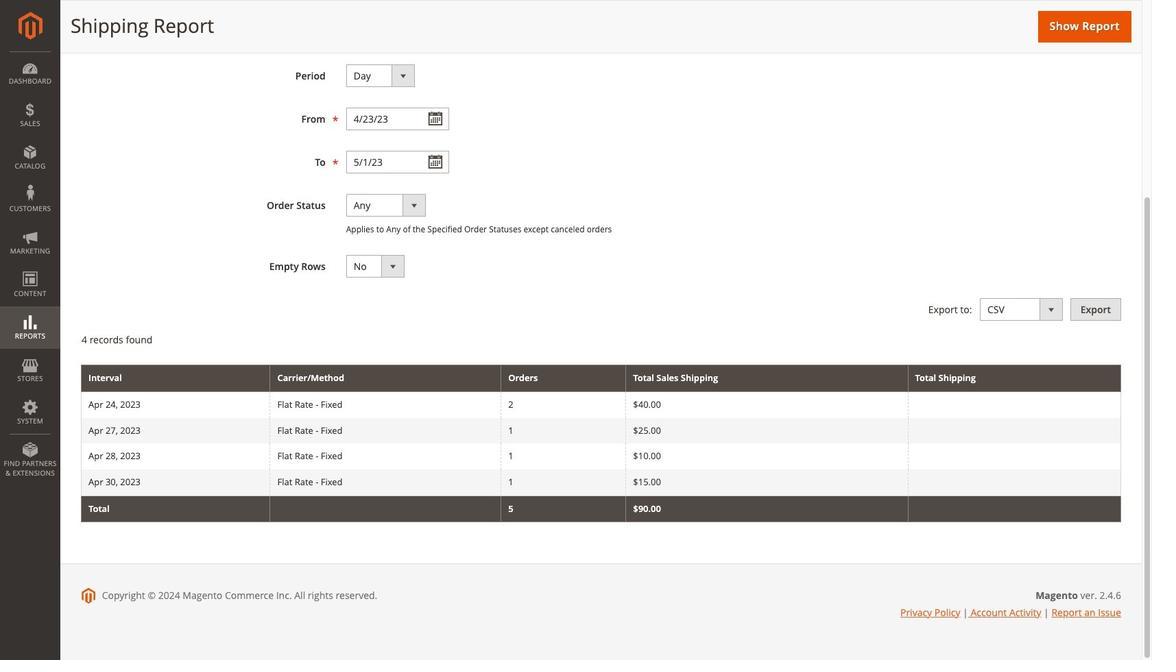 Task type: locate. For each thing, give the bounding box(es) containing it.
menu bar
[[0, 51, 60, 485]]

None text field
[[346, 108, 449, 130], [346, 151, 449, 174], [346, 108, 449, 130], [346, 151, 449, 174]]



Task type: describe. For each thing, give the bounding box(es) containing it.
magento admin panel image
[[18, 12, 42, 40]]



